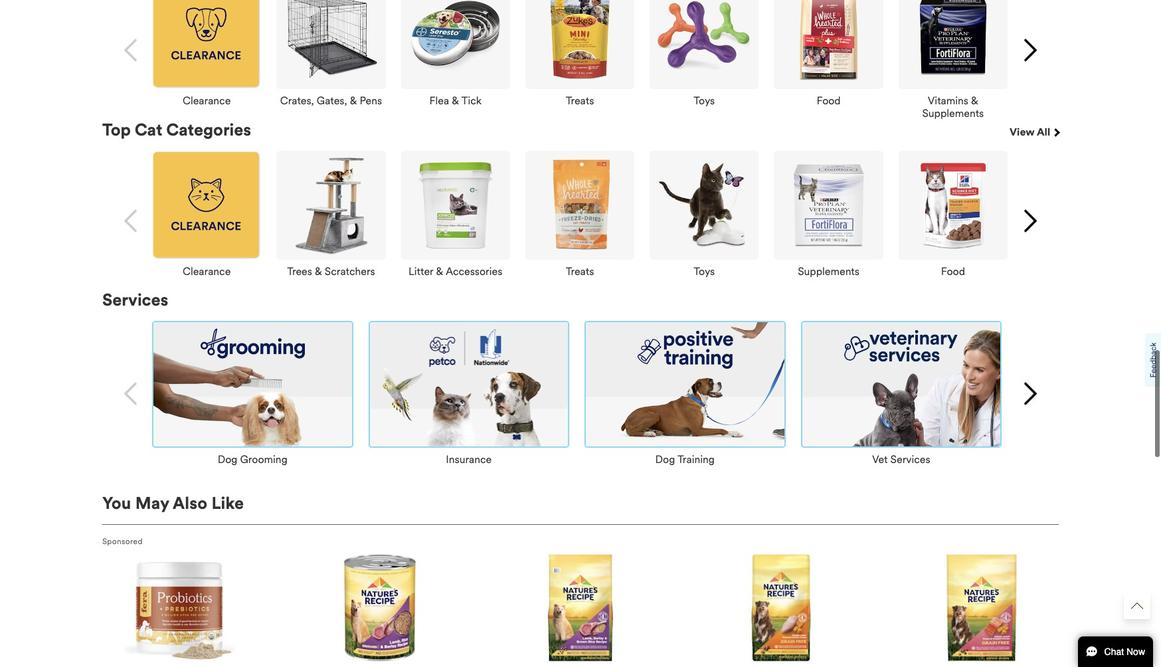 Task type: describe. For each thing, give the bounding box(es) containing it.
cat
[[135, 120, 162, 140]]

cat food image
[[899, 151, 1008, 260]]

treats link for tick
[[566, 89, 594, 107]]

cat litter & accessories image
[[401, 151, 510, 260]]

trees & scratchers link
[[287, 260, 375, 278]]

treats link for accessories
[[566, 260, 594, 278]]

sponsored
[[102, 537, 143, 547]]

toys for food
[[694, 95, 715, 107]]

food link for cat food image
[[942, 260, 966, 278]]

dog training
[[656, 453, 715, 466]]

all
[[1038, 125, 1051, 138]]

< for crates,
[[128, 42, 135, 58]]

cat toys image
[[650, 151, 759, 260]]

toys for supplements
[[694, 265, 715, 278]]

vet services link
[[873, 448, 931, 466]]

> for food
[[1027, 212, 1034, 229]]

dog grooming
[[218, 453, 288, 466]]

& for vitamins & supplements
[[972, 95, 979, 107]]

styled arrow button link
[[1125, 593, 1151, 619]]

vitamins & supplements
[[923, 95, 985, 120]]

dog for dog training
[[656, 453, 676, 466]]

grooming
[[240, 453, 288, 466]]

also
[[173, 493, 208, 514]]

pens
[[360, 95, 382, 107]]

litter
[[409, 265, 434, 278]]

& left the pens
[[350, 95, 357, 107]]

cat furniture image
[[277, 151, 386, 260]]

top
[[102, 120, 131, 140]]

3 > button from the top
[[1012, 375, 1049, 412]]

clearance for crates,
[[183, 95, 231, 107]]

view
[[1010, 125, 1035, 138]]

scratchers
[[325, 265, 375, 278]]

crates,
[[280, 95, 314, 107]]

may
[[135, 493, 169, 514]]

dog flea and tick treatment image
[[401, 0, 510, 89]]

food link for dog food image
[[817, 89, 841, 107]]

supplements for cats image
[[775, 151, 884, 260]]

3 > from the top
[[1027, 385, 1034, 402]]

crates, gates, & pens
[[280, 95, 382, 107]]

< button for trees
[[113, 202, 150, 239]]

& for litter & accessories
[[436, 265, 444, 278]]

& for flea & tick
[[452, 95, 459, 107]]

> for vitamins & supplements
[[1027, 42, 1034, 58]]

0 vertical spatial supplements
[[923, 107, 985, 120]]

toys link for supplements
[[694, 260, 715, 278]]

treats for flea & tick
[[566, 95, 594, 107]]

vitamins
[[928, 95, 969, 107]]

top cat categories
[[102, 120, 251, 140]]



Task type: vqa. For each thing, say whether or not it's contained in the screenshot.
Gates,
yes



Task type: locate. For each thing, give the bounding box(es) containing it.
supplements down vitamins
[[923, 107, 985, 120]]

cat treats image
[[526, 151, 635, 260]]

insurance
[[446, 453, 492, 466]]

0 vertical spatial clearance link
[[183, 89, 231, 107]]

2 clearance from the top
[[183, 265, 231, 278]]

& inside "link"
[[315, 265, 322, 278]]

0 vertical spatial services
[[102, 290, 168, 311]]

supplements for dogs image
[[899, 0, 1008, 89]]

crates, gates, & pens link
[[280, 89, 382, 107]]

1 vertical spatial supplements
[[798, 265, 860, 278]]

dog treats image
[[526, 0, 635, 89]]

2 vertical spatial > button
[[1012, 375, 1049, 412]]

1 vertical spatial >
[[1027, 212, 1034, 229]]

1 horizontal spatial services
[[891, 453, 931, 466]]

& left tick
[[452, 95, 459, 107]]

1 dog from the left
[[218, 453, 238, 466]]

1 vertical spatial clearance link
[[183, 260, 231, 278]]

dog supplies on clearance image
[[152, 0, 261, 89]]

1 < from the top
[[128, 42, 135, 58]]

dog
[[218, 453, 238, 466], [656, 453, 676, 466]]

2 toys link from the top
[[694, 260, 715, 278]]

2 dog from the left
[[656, 453, 676, 466]]

2 vertical spatial <
[[128, 385, 135, 402]]

clearance link
[[183, 89, 231, 107], [183, 260, 231, 278]]

0 horizontal spatial dog
[[218, 453, 238, 466]]

treats
[[566, 95, 594, 107], [566, 265, 594, 278]]

clearance up categories
[[183, 95, 231, 107]]

2 treats from the top
[[566, 265, 594, 278]]

1 vertical spatial > button
[[1012, 202, 1049, 239]]

dog grooming link
[[218, 448, 288, 466]]

toys
[[694, 95, 715, 107], [694, 265, 715, 278]]

cat supplies on clearance image
[[152, 151, 261, 260]]

> button for food
[[1012, 202, 1049, 239]]

1 vertical spatial treats link
[[566, 260, 594, 278]]

0 vertical spatial > button
[[1012, 32, 1049, 68]]

1 horizontal spatial supplements
[[923, 107, 985, 120]]

1 horizontal spatial food link
[[942, 260, 966, 278]]

2 < from the top
[[128, 212, 135, 229]]

0 vertical spatial food link
[[817, 89, 841, 107]]

<
[[128, 42, 135, 58], [128, 212, 135, 229], [128, 385, 135, 402]]

0 horizontal spatial food link
[[817, 89, 841, 107]]

0 vertical spatial treats link
[[566, 89, 594, 107]]

dog for dog grooming
[[218, 453, 238, 466]]

clearance down the cat supplies on clearance "image"
[[183, 265, 231, 278]]

trees & scratchers
[[287, 265, 375, 278]]

0 horizontal spatial food
[[817, 95, 841, 107]]

0 vertical spatial clearance
[[183, 95, 231, 107]]

like
[[212, 493, 244, 514]]

food down dog food image
[[817, 95, 841, 107]]

tick
[[462, 95, 482, 107]]

supplements link
[[798, 260, 860, 278]]

1 vertical spatial treats
[[566, 265, 594, 278]]

vet services
[[873, 453, 931, 466]]

dog left training
[[656, 453, 676, 466]]

trees
[[287, 265, 312, 278]]

1 treats from the top
[[566, 95, 594, 107]]

food for cat food image
[[942, 265, 966, 278]]

insurance link
[[446, 448, 492, 466]]

litter & accessories link
[[409, 260, 503, 278]]

< button
[[113, 32, 150, 68], [113, 202, 150, 239], [113, 375, 150, 412]]

training
[[678, 453, 715, 466]]

& right 'litter'
[[436, 265, 444, 278]]

flea & tick link
[[430, 89, 482, 107]]

0 vertical spatial < button
[[113, 32, 150, 68]]

& for trees & scratchers
[[315, 265, 322, 278]]

< button for crates,
[[113, 32, 150, 68]]

treats down dog treats image on the top of the page
[[566, 95, 594, 107]]

& right vitamins
[[972, 95, 979, 107]]

1 toys link from the top
[[694, 89, 715, 107]]

1 vertical spatial toys
[[694, 265, 715, 278]]

dog food image
[[775, 0, 884, 89]]

1 vertical spatial toys link
[[694, 260, 715, 278]]

0 vertical spatial <
[[128, 42, 135, 58]]

clearance for trees
[[183, 265, 231, 278]]

litter & accessories
[[409, 265, 503, 278]]

supplements down the supplements for cats image
[[798, 265, 860, 278]]

dog crates image
[[277, 0, 386, 89]]

0 vertical spatial toys
[[694, 95, 715, 107]]

2 > button from the top
[[1012, 202, 1049, 239]]

0 vertical spatial >
[[1027, 42, 1034, 58]]

2 treats link from the top
[[566, 260, 594, 278]]

0 vertical spatial toys link
[[694, 89, 715, 107]]

1 treats link from the top
[[566, 89, 594, 107]]

& right "trees"
[[315, 265, 322, 278]]

clearance link for crates, gates, & pens
[[183, 89, 231, 107]]

& inside vitamins & supplements
[[972, 95, 979, 107]]

dog left grooming
[[218, 453, 238, 466]]

2 > from the top
[[1027, 212, 1034, 229]]

1 clearance from the top
[[183, 95, 231, 107]]

services
[[102, 290, 168, 311], [891, 453, 931, 466]]

2 < button from the top
[[113, 202, 150, 239]]

1 < button from the top
[[113, 32, 150, 68]]

2 vertical spatial < button
[[113, 375, 150, 412]]

1 > from the top
[[1027, 42, 1034, 58]]

food for dog food image
[[817, 95, 841, 107]]

1 vertical spatial food
[[942, 265, 966, 278]]

0 vertical spatial food
[[817, 95, 841, 107]]

1 vertical spatial < button
[[113, 202, 150, 239]]

treats for litter & accessories
[[566, 265, 594, 278]]

< for trees
[[128, 212, 135, 229]]

dog toys image
[[650, 0, 759, 89]]

1 horizontal spatial food
[[942, 265, 966, 278]]

gates,
[[317, 95, 347, 107]]

2 vertical spatial >
[[1027, 385, 1034, 402]]

clearance link for trees & scratchers
[[183, 260, 231, 278]]

> button
[[1012, 32, 1049, 68], [1012, 202, 1049, 239], [1012, 375, 1049, 412]]

3 < from the top
[[128, 385, 135, 402]]

1 vertical spatial <
[[128, 212, 135, 229]]

scroll to top image
[[1132, 600, 1144, 612]]

1 vertical spatial services
[[891, 453, 931, 466]]

0 horizontal spatial services
[[102, 290, 168, 311]]

view all link
[[1010, 120, 1059, 151]]

toys link
[[694, 89, 715, 107], [694, 260, 715, 278]]

0 vertical spatial treats
[[566, 95, 594, 107]]

flea
[[430, 95, 449, 107]]

1 vertical spatial food link
[[942, 260, 966, 278]]

treats down cat treats image
[[566, 265, 594, 278]]

dog training link
[[656, 448, 715, 466]]

2 toys from the top
[[694, 265, 715, 278]]

>
[[1027, 42, 1034, 58], [1027, 212, 1034, 229], [1027, 385, 1034, 402]]

supplements
[[923, 107, 985, 120], [798, 265, 860, 278]]

accessories
[[446, 265, 503, 278]]

&
[[350, 95, 357, 107], [452, 95, 459, 107], [972, 95, 979, 107], [315, 265, 322, 278], [436, 265, 444, 278]]

flea & tick
[[430, 95, 482, 107]]

food link
[[817, 89, 841, 107], [942, 260, 966, 278]]

1 clearance link from the top
[[183, 89, 231, 107]]

1 horizontal spatial dog
[[656, 453, 676, 466]]

1 toys from the top
[[694, 95, 715, 107]]

treats link
[[566, 89, 594, 107], [566, 260, 594, 278]]

3 < button from the top
[[113, 375, 150, 412]]

> button for vitamins & supplements
[[1012, 32, 1049, 68]]

you
[[102, 493, 131, 514]]

food
[[817, 95, 841, 107], [942, 265, 966, 278]]

categories
[[166, 120, 251, 140]]

vitamins & supplements link
[[899, 89, 1008, 120]]

you may also like
[[102, 493, 244, 514]]

toys link for food
[[694, 89, 715, 107]]

toys down cat toys image on the top of the page
[[694, 265, 715, 278]]

0 horizontal spatial supplements
[[798, 265, 860, 278]]

vet
[[873, 453, 888, 466]]

clearance
[[183, 95, 231, 107], [183, 265, 231, 278]]

food down cat food image
[[942, 265, 966, 278]]

toys down dog toys image
[[694, 95, 715, 107]]

1 vertical spatial clearance
[[183, 265, 231, 278]]

view all
[[1010, 125, 1053, 138]]

2 clearance link from the top
[[183, 260, 231, 278]]

1 > button from the top
[[1012, 32, 1049, 68]]



